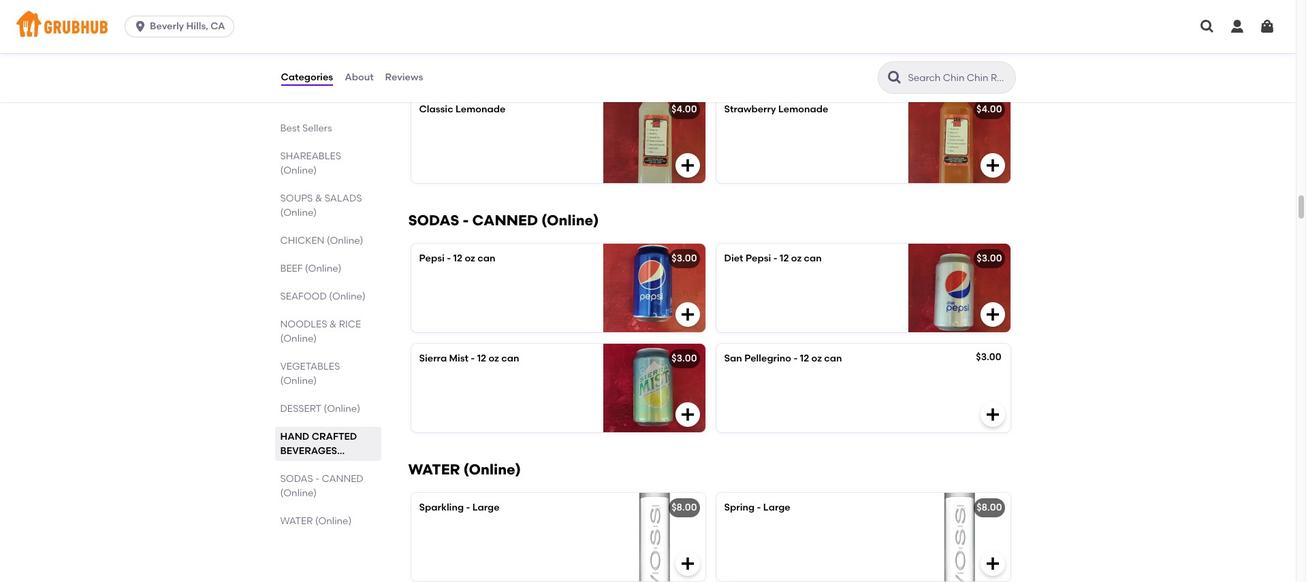Task type: vqa. For each thing, say whether or not it's contained in the screenshot.
ADDRESS 2 text box
no



Task type: locate. For each thing, give the bounding box(es) containing it.
vegetables (online)
[[280, 361, 340, 387]]

1 horizontal spatial lemonade
[[778, 104, 828, 115]]

12 for sierra mist -  12 oz can
[[477, 353, 486, 365]]

0 vertical spatial &
[[315, 193, 322, 204]]

$3.00
[[672, 253, 697, 264], [977, 253, 1002, 264], [976, 352, 1001, 363], [672, 353, 697, 365]]

sierra
[[419, 353, 447, 365]]

salads
[[325, 193, 362, 204]]

chicken
[[280, 235, 324, 247]]

dessert (online)
[[280, 403, 360, 415]]

& for noodles
[[330, 319, 337, 330]]

sodas down beverages
[[280, 473, 313, 485]]

sodas - canned (online)
[[408, 212, 599, 229]]

12
[[453, 253, 462, 264], [780, 253, 789, 264], [477, 353, 486, 365], [800, 353, 809, 365]]

classic
[[419, 104, 453, 115]]

reviews button
[[385, 53, 424, 102]]

1 large from the left
[[472, 502, 500, 514]]

water (online) up sparkling - large
[[408, 461, 521, 478]]

water up sparkling
[[408, 461, 460, 478]]

strawberry
[[724, 104, 776, 115]]

san
[[724, 353, 742, 365]]

shareables (online)
[[280, 151, 341, 176]]

1 horizontal spatial pepsi
[[746, 253, 771, 264]]

-
[[463, 212, 469, 229], [447, 253, 451, 264], [773, 253, 778, 264], [471, 353, 475, 365], [794, 353, 798, 365], [315, 473, 320, 485], [466, 502, 470, 514], [757, 502, 761, 514]]

$8.00
[[672, 502, 697, 514], [977, 502, 1002, 514]]

1 $4.00 from the left
[[672, 104, 697, 115]]

$4.00
[[672, 104, 697, 115], [977, 104, 1002, 115]]

- down sodas - canned (online)
[[447, 253, 451, 264]]

- inside hand crafted beverages (online) sodas - canned (online)
[[315, 473, 320, 485]]

sparkling - large
[[419, 502, 500, 514]]

& left rice
[[330, 319, 337, 330]]

classic lemonade image
[[603, 95, 705, 183]]

spring - large image
[[908, 493, 1010, 582]]

&
[[315, 193, 322, 204], [330, 319, 337, 330]]

2 lemonade from the left
[[778, 104, 828, 115]]

categories button
[[280, 53, 334, 102]]

sellers
[[302, 123, 332, 134]]

can
[[478, 253, 495, 264], [804, 253, 822, 264], [501, 353, 519, 365], [824, 353, 842, 365]]

1 vertical spatial sodas
[[280, 473, 313, 485]]

vegetables
[[280, 361, 340, 373]]

0 horizontal spatial canned
[[322, 473, 363, 485]]

0 horizontal spatial $4.00
[[672, 104, 697, 115]]

1 $8.00 from the left
[[672, 502, 697, 514]]

chicken (online)
[[280, 235, 363, 247]]

beverly hills, ca
[[150, 20, 225, 32]]

0 horizontal spatial large
[[472, 502, 500, 514]]

$3.00 for pepsi - 12 oz can
[[672, 253, 697, 264]]

large right spring
[[763, 502, 791, 514]]

beverly
[[150, 20, 184, 32]]

lemonade for strawberry lemonade
[[778, 104, 828, 115]]

& inside noodles & rice (online)
[[330, 319, 337, 330]]

oz down sodas - canned (online)
[[465, 253, 475, 264]]

seafood
[[280, 291, 327, 302]]

& inside soups & salads (online)
[[315, 193, 322, 204]]

can for sierra mist -  12 oz can
[[501, 353, 519, 365]]

1 horizontal spatial &
[[330, 319, 337, 330]]

1 horizontal spatial large
[[763, 502, 791, 514]]

$3.00 for diet pepsi -  12 oz can
[[977, 253, 1002, 264]]

lemonade right classic
[[456, 104, 506, 115]]

1 vertical spatial water
[[280, 516, 313, 527]]

$4.00 left strawberry
[[672, 104, 697, 115]]

(online) inside noodles & rice (online)
[[280, 333, 317, 345]]

(online)
[[280, 165, 317, 176], [280, 207, 317, 219], [541, 212, 599, 229], [327, 235, 363, 247], [305, 263, 342, 274], [329, 291, 366, 302], [280, 333, 317, 345], [280, 375, 317, 387], [324, 403, 360, 415], [280, 460, 318, 471], [463, 461, 521, 478], [280, 488, 317, 499], [315, 516, 352, 527]]

& right soups
[[315, 193, 322, 204]]

water down hand crafted beverages (online) sodas - canned (online)
[[280, 516, 313, 527]]

large right sparkling
[[472, 502, 500, 514]]

2 $8.00 from the left
[[977, 502, 1002, 514]]

1 horizontal spatial $4.00
[[977, 104, 1002, 115]]

$4.00 down search chin chin restaurant search field
[[977, 104, 1002, 115]]

lemonade
[[456, 104, 506, 115], [778, 104, 828, 115]]

reviews
[[385, 71, 423, 83]]

1 lemonade from the left
[[456, 104, 506, 115]]

oz
[[465, 253, 475, 264], [791, 253, 802, 264], [489, 353, 499, 365], [811, 353, 822, 365]]

1 horizontal spatial water (online)
[[408, 461, 521, 478]]

0 horizontal spatial water
[[280, 516, 313, 527]]

0 vertical spatial sodas
[[408, 212, 459, 229]]

diet pepsi -  12 oz can image
[[908, 244, 1010, 333]]

sierra mist -  12 oz can image
[[603, 344, 705, 433]]

oz right diet
[[791, 253, 802, 264]]

12 right mist
[[477, 353, 486, 365]]

strawberry lemonade image
[[908, 95, 1010, 183]]

$3.00 for sierra mist -  12 oz can
[[672, 353, 697, 365]]

0 vertical spatial water
[[408, 461, 460, 478]]

oz right pellegrino
[[811, 353, 822, 365]]

spring - large
[[724, 502, 791, 514]]

0 horizontal spatial water (online)
[[280, 516, 352, 527]]

strawberry lemonade
[[724, 104, 828, 115]]

2 large from the left
[[763, 502, 791, 514]]

1 horizontal spatial water
[[408, 461, 460, 478]]

sparkling
[[419, 502, 464, 514]]

canned down crafted
[[322, 473, 363, 485]]

$4.00 for classic lemonade
[[672, 104, 697, 115]]

seafood (online)
[[280, 291, 366, 302]]

svg image inside beverly hills, ca button
[[134, 20, 147, 33]]

water
[[408, 461, 460, 478], [280, 516, 313, 527]]

1 horizontal spatial sodas
[[408, 212, 459, 229]]

0 horizontal spatial &
[[315, 193, 322, 204]]

1 vertical spatial &
[[330, 319, 337, 330]]

2 pepsi from the left
[[746, 253, 771, 264]]

diet pepsi -  12 oz can
[[724, 253, 822, 264]]

pellegrino
[[744, 353, 791, 365]]

- down beverages
[[315, 473, 320, 485]]

crafted
[[312, 431, 357, 443]]

soups & salads (online)
[[280, 193, 362, 219]]

sodas
[[408, 212, 459, 229], [280, 473, 313, 485]]

water (online)
[[408, 461, 521, 478], [280, 516, 352, 527]]

hand
[[280, 431, 309, 443]]

12 right pellegrino
[[800, 353, 809, 365]]

classic lemonade
[[419, 104, 506, 115]]

12 right diet
[[780, 253, 789, 264]]

1 vertical spatial water (online)
[[280, 516, 352, 527]]

pepsi
[[419, 253, 445, 264], [746, 253, 771, 264]]

svg image
[[1199, 18, 1216, 35], [1229, 18, 1246, 35], [1259, 18, 1276, 35], [679, 57, 696, 74], [984, 57, 1001, 74], [984, 307, 1001, 323], [679, 407, 696, 423], [984, 407, 1001, 423], [679, 556, 696, 572]]

oz for diet pepsi -  12 oz can
[[791, 253, 802, 264]]

0 horizontal spatial sodas
[[280, 473, 313, 485]]

pepsi - 12 oz can
[[419, 253, 495, 264]]

oz for sierra mist -  12 oz can
[[489, 353, 499, 365]]

canned up the pepsi - 12 oz can
[[472, 212, 538, 229]]

0 horizontal spatial pepsi
[[419, 253, 445, 264]]

sodas up the pepsi - 12 oz can
[[408, 212, 459, 229]]

lemonade right strawberry
[[778, 104, 828, 115]]

large
[[472, 502, 500, 514], [763, 502, 791, 514]]

2 $4.00 from the left
[[977, 104, 1002, 115]]

can for diet pepsi -  12 oz can
[[804, 253, 822, 264]]

svg image
[[134, 20, 147, 33], [679, 158, 696, 174], [984, 158, 1001, 174], [679, 307, 696, 323], [984, 556, 1001, 572]]

0 vertical spatial canned
[[472, 212, 538, 229]]

beverly hills, ca button
[[125, 16, 239, 37]]

ca
[[211, 20, 225, 32]]

1 vertical spatial canned
[[322, 473, 363, 485]]

oz right mist
[[489, 353, 499, 365]]

1 horizontal spatial $8.00
[[977, 502, 1002, 514]]

0 vertical spatial water (online)
[[408, 461, 521, 478]]

water (online) down hand crafted beverages (online) sodas - canned (online)
[[280, 516, 352, 527]]

12 for diet pepsi -  12 oz can
[[780, 253, 789, 264]]

0 horizontal spatial $8.00
[[672, 502, 697, 514]]

shareables
[[280, 151, 341, 162]]

soups
[[280, 193, 313, 204]]

large for sparkling - large
[[472, 502, 500, 514]]

canned
[[472, 212, 538, 229], [322, 473, 363, 485]]

0 horizontal spatial lemonade
[[456, 104, 506, 115]]



Task type: describe. For each thing, give the bounding box(es) containing it.
categories
[[281, 71, 333, 83]]

12 down sodas - canned (online)
[[453, 253, 462, 264]]

best sellers
[[280, 123, 332, 134]]

beef
[[280, 263, 303, 274]]

can for san pellegrino -  12 oz can
[[824, 353, 842, 365]]

Search Chin Chin Restaurant search field
[[907, 72, 1011, 84]]

about button
[[344, 53, 374, 102]]

half & half (lemonade/iced tea) image
[[908, 0, 1010, 83]]

canned inside hand crafted beverages (online) sodas - canned (online)
[[322, 473, 363, 485]]

- right pellegrino
[[794, 353, 798, 365]]

$8.00 for sparkling - large
[[672, 502, 697, 514]]

(online) inside soups & salads (online)
[[280, 207, 317, 219]]

oz for san pellegrino -  12 oz can
[[811, 353, 822, 365]]

noodles
[[280, 319, 327, 330]]

noodles & rice (online)
[[280, 319, 361, 345]]

dessert
[[280, 403, 321, 415]]

- right spring
[[757, 502, 761, 514]]

svg image for spring - large
[[984, 556, 1001, 572]]

sierra mist -  12 oz can
[[419, 353, 519, 365]]

- up the pepsi - 12 oz can
[[463, 212, 469, 229]]

beverages
[[280, 445, 337, 457]]

diet
[[724, 253, 743, 264]]

svg image for strawberry lemonade
[[984, 158, 1001, 174]]

& for soups
[[315, 193, 322, 204]]

hills,
[[186, 20, 208, 32]]

best
[[280, 123, 300, 134]]

12 for san pellegrino -  12 oz can
[[800, 353, 809, 365]]

(online) inside the shareables (online)
[[280, 165, 317, 176]]

san pellegrino -  12 oz can
[[724, 353, 842, 365]]

spring
[[724, 502, 755, 514]]

$4.00 for strawberry lemonade
[[977, 104, 1002, 115]]

sparkling - large image
[[603, 493, 705, 582]]

1 pepsi from the left
[[419, 253, 445, 264]]

1 horizontal spatial canned
[[472, 212, 538, 229]]

about
[[345, 71, 374, 83]]

search icon image
[[886, 69, 903, 86]]

rice
[[339, 319, 361, 330]]

iced tea - black image
[[603, 0, 705, 83]]

svg image for pepsi - 12 oz can
[[679, 307, 696, 323]]

lemonade for classic lemonade
[[456, 104, 506, 115]]

- right diet
[[773, 253, 778, 264]]

pepsi - 12 oz can image
[[603, 244, 705, 333]]

hand crafted beverages (online) sodas - canned (online)
[[280, 431, 363, 499]]

beef (online)
[[280, 263, 342, 274]]

$8.00 for spring - large
[[977, 502, 1002, 514]]

- right mist
[[471, 353, 475, 365]]

sodas inside hand crafted beverages (online) sodas - canned (online)
[[280, 473, 313, 485]]

large for spring - large
[[763, 502, 791, 514]]

(online) inside vegetables (online)
[[280, 375, 317, 387]]

main navigation navigation
[[0, 0, 1296, 53]]

svg image for classic lemonade
[[679, 158, 696, 174]]

mist
[[449, 353, 469, 365]]

- right sparkling
[[466, 502, 470, 514]]



